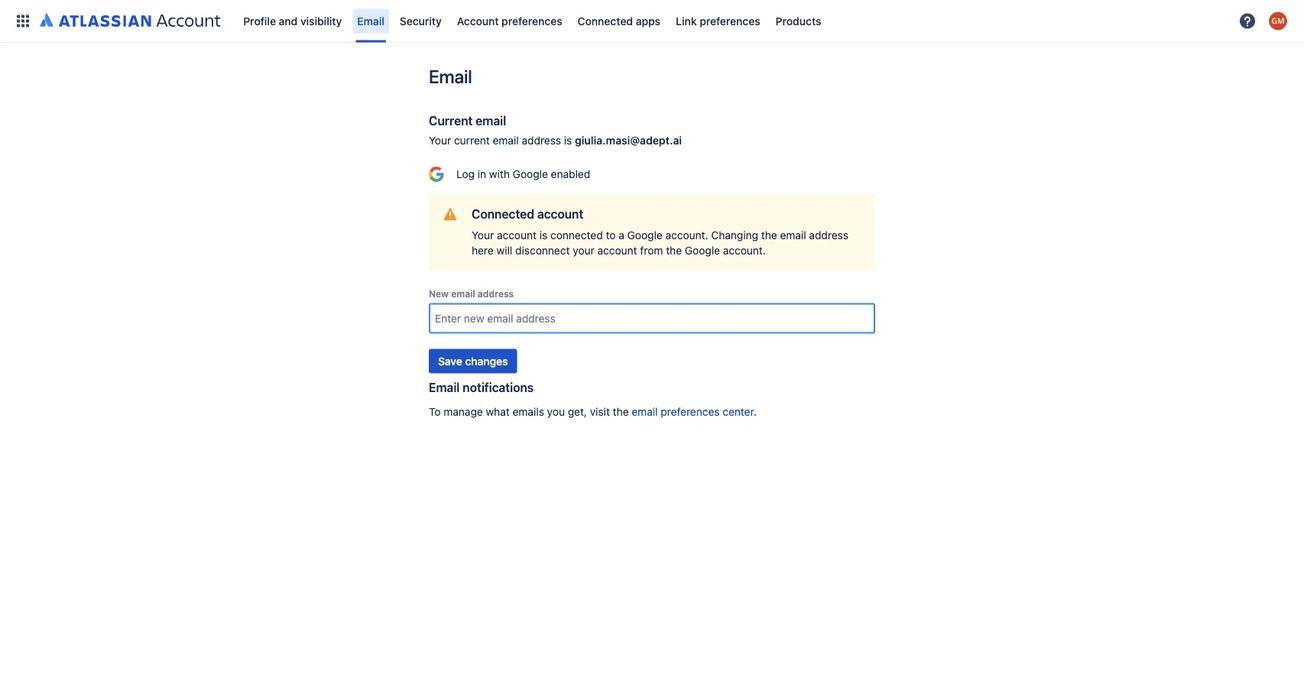 Task type: vqa. For each thing, say whether or not it's contained in the screenshot.
Enter password password field
no



Task type: describe. For each thing, give the bounding box(es) containing it.
2 horizontal spatial google
[[685, 244, 720, 257]]

security link
[[395, 9, 446, 33]]

0 vertical spatial google
[[513, 168, 548, 180]]

email notifications
[[429, 380, 534, 395]]

connected account your account is connected to a google account. changing the email address here will disconnect your account from the google account.
[[472, 207, 849, 257]]

and
[[279, 15, 298, 27]]

0 horizontal spatial address
[[478, 289, 514, 299]]

account image
[[1269, 12, 1288, 30]]

help image
[[1239, 12, 1257, 30]]

security
[[400, 15, 442, 27]]

1 vertical spatial account
[[497, 229, 537, 242]]

switch to... image
[[14, 12, 32, 30]]

account
[[457, 15, 499, 27]]

1 vertical spatial email
[[429, 66, 472, 87]]

preferences for link preferences
[[700, 15, 761, 27]]

will
[[497, 244, 513, 257]]

is inside connected account your account is connected to a google account. changing the email address here will disconnect your account from the google account.
[[540, 229, 548, 242]]

link preferences
[[676, 15, 761, 27]]

profile and visibility
[[243, 15, 342, 27]]

apps
[[636, 15, 661, 27]]

1 vertical spatial the
[[666, 244, 682, 257]]

0 vertical spatial the
[[761, 229, 777, 242]]

link
[[676, 15, 697, 27]]

your
[[573, 244, 595, 257]]

address inside current email your current email address is giulia.masi@adept.ai
[[522, 134, 561, 147]]

link preferences link
[[671, 9, 765, 33]]

notifications
[[463, 380, 534, 395]]

get,
[[568, 405, 587, 418]]

New email address field
[[431, 305, 874, 332]]

banner containing profile and visibility
[[0, 0, 1305, 43]]

save changes
[[438, 355, 508, 367]]

email preferences center link
[[632, 405, 754, 418]]

0 vertical spatial account
[[537, 207, 584, 221]]

log
[[457, 168, 475, 180]]

current
[[454, 134, 490, 147]]

enabled
[[551, 168, 591, 180]]

preferences for account preferences
[[502, 15, 563, 27]]

account preferences link
[[453, 9, 567, 33]]

save changes button
[[429, 349, 517, 374]]

email right current
[[493, 134, 519, 147]]

email up current
[[476, 114, 506, 128]]

email inside connected account your account is connected to a google account. changing the email address here will disconnect your account from the google account.
[[780, 229, 806, 242]]

manage
[[444, 405, 483, 418]]

email right new
[[451, 289, 475, 299]]

log in with google enabled
[[457, 168, 591, 180]]

email inside 'link'
[[357, 15, 385, 27]]

what
[[486, 405, 510, 418]]

profile
[[243, 15, 276, 27]]



Task type: locate. For each thing, give the bounding box(es) containing it.
2 vertical spatial email
[[429, 380, 460, 395]]

your inside connected account your account is connected to a google account. changing the email address here will disconnect your account from the google account.
[[472, 229, 494, 242]]

0 vertical spatial email
[[357, 15, 385, 27]]

email up current
[[429, 66, 472, 87]]

connected for apps
[[578, 15, 633, 27]]

0 vertical spatial account.
[[666, 229, 709, 242]]

connected apps link
[[573, 9, 665, 33]]

email up to
[[429, 380, 460, 395]]

google up 'from'
[[628, 229, 663, 242]]

connected up the "will" in the left top of the page
[[472, 207, 535, 221]]

emails
[[513, 405, 544, 418]]

to
[[429, 405, 441, 418]]

email right 'visibility'
[[357, 15, 385, 27]]

1 horizontal spatial address
[[522, 134, 561, 147]]

the right changing
[[761, 229, 777, 242]]

1 vertical spatial is
[[540, 229, 548, 242]]

0 horizontal spatial connected
[[472, 207, 535, 221]]

preferences right link
[[700, 15, 761, 27]]

your down current
[[429, 134, 451, 147]]

email
[[476, 114, 506, 128], [493, 134, 519, 147], [780, 229, 806, 242], [451, 289, 475, 299], [632, 405, 658, 418]]

0 vertical spatial connected
[[578, 15, 633, 27]]

current email your current email address is giulia.masi@adept.ai
[[429, 114, 682, 147]]

1 vertical spatial your
[[472, 229, 494, 242]]

is up disconnect
[[540, 229, 548, 242]]

1 vertical spatial connected
[[472, 207, 535, 221]]

1 horizontal spatial your
[[472, 229, 494, 242]]

account.
[[666, 229, 709, 242], [723, 244, 766, 257]]

0 horizontal spatial google
[[513, 168, 548, 180]]

account. left changing
[[666, 229, 709, 242]]

is inside current email your current email address is giulia.masi@adept.ai
[[564, 134, 572, 147]]

visit
[[590, 405, 610, 418]]

in
[[478, 168, 486, 180]]

manage profile menu element
[[9, 0, 1234, 42]]

here
[[472, 244, 494, 257]]

1 vertical spatial address
[[809, 229, 849, 242]]

account down a
[[598, 244, 637, 257]]

2 horizontal spatial address
[[809, 229, 849, 242]]

0 horizontal spatial is
[[540, 229, 548, 242]]

the right visit
[[613, 405, 629, 418]]

0 horizontal spatial the
[[613, 405, 629, 418]]

your
[[429, 134, 451, 147], [472, 229, 494, 242]]

is
[[564, 134, 572, 147], [540, 229, 548, 242]]

connected apps
[[578, 15, 661, 27]]

address inside connected account your account is connected to a google account. changing the email address here will disconnect your account from the google account.
[[809, 229, 849, 242]]

google
[[513, 168, 548, 180], [628, 229, 663, 242], [685, 244, 720, 257]]

2 vertical spatial google
[[685, 244, 720, 257]]

1 horizontal spatial account.
[[723, 244, 766, 257]]

visibility
[[301, 15, 342, 27]]

save
[[438, 355, 462, 367]]

email link
[[353, 9, 389, 33]]

a
[[619, 229, 625, 242]]

1 horizontal spatial google
[[628, 229, 663, 242]]

preferences
[[502, 15, 563, 27], [700, 15, 761, 27], [661, 405, 720, 418]]

2 vertical spatial address
[[478, 289, 514, 299]]

changes
[[465, 355, 508, 367]]

preferences right account at the top left of page
[[502, 15, 563, 27]]

email right changing
[[780, 229, 806, 242]]

the right 'from'
[[666, 244, 682, 257]]

the
[[761, 229, 777, 242], [666, 244, 682, 257], [613, 405, 629, 418]]

.
[[754, 405, 757, 418]]

giulia.masi@adept.ai
[[575, 134, 682, 147]]

1 vertical spatial account.
[[723, 244, 766, 257]]

is up enabled
[[564, 134, 572, 147]]

1 horizontal spatial is
[[564, 134, 572, 147]]

from
[[640, 244, 663, 257]]

0 vertical spatial address
[[522, 134, 561, 147]]

google down changing
[[685, 244, 720, 257]]

banner
[[0, 0, 1305, 43]]

account. down changing
[[723, 244, 766, 257]]

preferences left center
[[661, 405, 720, 418]]

new
[[429, 289, 449, 299]]

you
[[547, 405, 565, 418]]

to manage what emails you get, visit the email preferences center .
[[429, 405, 757, 418]]

disconnect
[[515, 244, 570, 257]]

connected
[[551, 229, 603, 242]]

your for connected
[[472, 229, 494, 242]]

products
[[776, 15, 822, 27]]

address
[[522, 134, 561, 147], [809, 229, 849, 242], [478, 289, 514, 299]]

new email address
[[429, 289, 514, 299]]

your inside current email your current email address is giulia.masi@adept.ai
[[429, 134, 451, 147]]

to
[[606, 229, 616, 242]]

your for current
[[429, 134, 451, 147]]

account
[[537, 207, 584, 221], [497, 229, 537, 242], [598, 244, 637, 257]]

1 horizontal spatial connected
[[578, 15, 633, 27]]

with
[[489, 168, 510, 180]]

email right visit
[[632, 405, 658, 418]]

current
[[429, 114, 473, 128]]

products link
[[771, 9, 826, 33]]

changing
[[711, 229, 759, 242]]

account up connected
[[537, 207, 584, 221]]

2 vertical spatial account
[[598, 244, 637, 257]]

google right with
[[513, 168, 548, 180]]

0 horizontal spatial account.
[[666, 229, 709, 242]]

2 horizontal spatial the
[[761, 229, 777, 242]]

your up here
[[472, 229, 494, 242]]

connected left apps
[[578, 15, 633, 27]]

account up the "will" in the left top of the page
[[497, 229, 537, 242]]

connected
[[578, 15, 633, 27], [472, 207, 535, 221]]

1 horizontal spatial the
[[666, 244, 682, 257]]

2 vertical spatial the
[[613, 405, 629, 418]]

email
[[357, 15, 385, 27], [429, 66, 472, 87], [429, 380, 460, 395]]

center
[[723, 405, 754, 418]]

connected inside connected account your account is connected to a google account. changing the email address here will disconnect your account from the google account.
[[472, 207, 535, 221]]

connected for account
[[472, 207, 535, 221]]

account preferences
[[457, 15, 563, 27]]

1 vertical spatial google
[[628, 229, 663, 242]]

profile and visibility link
[[239, 9, 347, 33]]

connected inside manage profile menu element
[[578, 15, 633, 27]]

0 vertical spatial your
[[429, 134, 451, 147]]

0 horizontal spatial your
[[429, 134, 451, 147]]

0 vertical spatial is
[[564, 134, 572, 147]]



